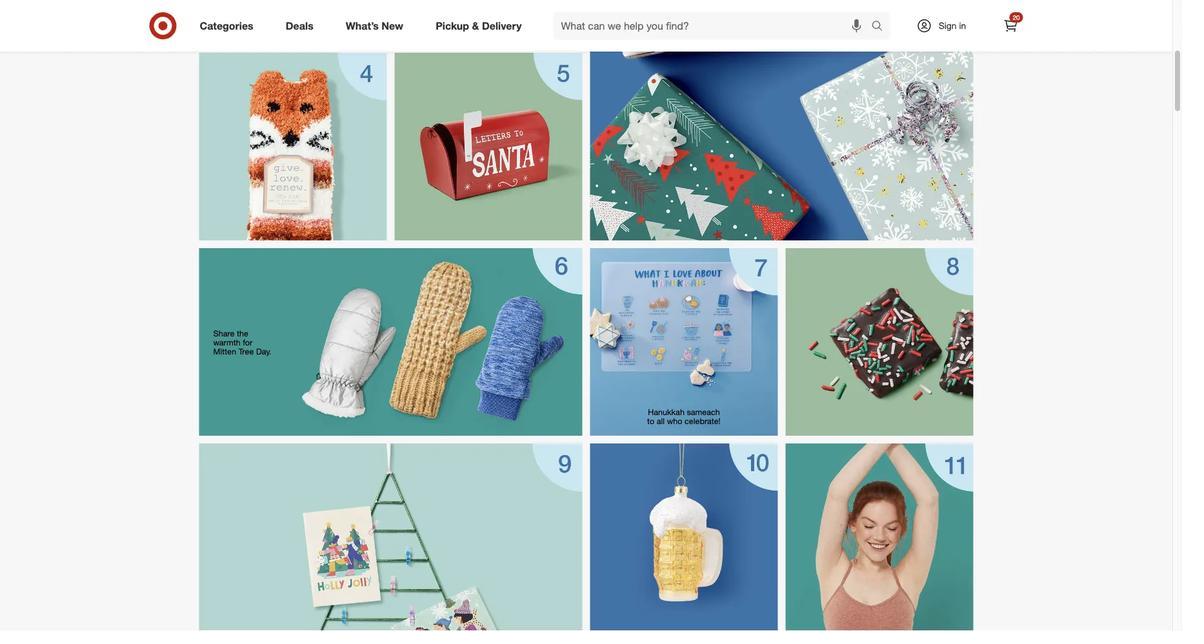 Task type: vqa. For each thing, say whether or not it's contained in the screenshot.
'Tone.'
yes



Task type: locate. For each thing, give the bounding box(es) containing it.
categories
[[200, 19, 253, 32]]

celebrate!
[[685, 417, 721, 427]]

20
[[1013, 13, 1020, 21]]

for
[[243, 338, 253, 348]]

delivery
[[482, 19, 522, 32]]

What can we help you find? suggestions appear below search field
[[554, 12, 875, 40]]

sign in link
[[906, 12, 987, 40]]

tree
[[239, 347, 254, 357]]

search
[[866, 21, 897, 33]]

deals
[[286, 19, 314, 32]]

the
[[237, 329, 248, 339]]

peppermint
[[254, 16, 297, 27]]

what's
[[346, 19, 379, 32]]

what's new
[[346, 19, 404, 32]]



Task type: describe. For each thing, give the bounding box(es) containing it.
hanukkah sameach to all who celebrate!
[[647, 408, 723, 427]]

warmth
[[213, 338, 241, 348]]

deals link
[[275, 12, 330, 40]]

day
[[318, 16, 332, 27]]

peppermint bark day sets a sweet tone.
[[254, 16, 334, 36]]

search button
[[866, 12, 897, 43]]

categories link
[[189, 12, 270, 40]]

20 link
[[997, 12, 1025, 40]]

new
[[382, 19, 404, 32]]

pickup
[[436, 19, 469, 32]]

pickup & delivery link
[[425, 12, 538, 40]]

day.
[[256, 347, 271, 357]]

a
[[278, 26, 282, 36]]

sign in
[[939, 20, 967, 31]]

tone.
[[308, 26, 326, 36]]

bark
[[299, 16, 316, 27]]

&
[[472, 19, 479, 32]]

sign
[[939, 20, 957, 31]]

who
[[667, 417, 683, 427]]

share
[[213, 329, 235, 339]]

sweet
[[284, 26, 306, 36]]

share the warmth for mitten tree day.
[[213, 329, 271, 357]]

to
[[647, 417, 655, 427]]

all
[[657, 417, 665, 427]]

pickup & delivery
[[436, 19, 522, 32]]

what's new link
[[335, 12, 420, 40]]

in
[[959, 20, 967, 31]]

hanukkah
[[648, 408, 685, 418]]

sets
[[260, 26, 275, 36]]

mitten
[[213, 347, 236, 357]]

sameach
[[687, 408, 720, 418]]



